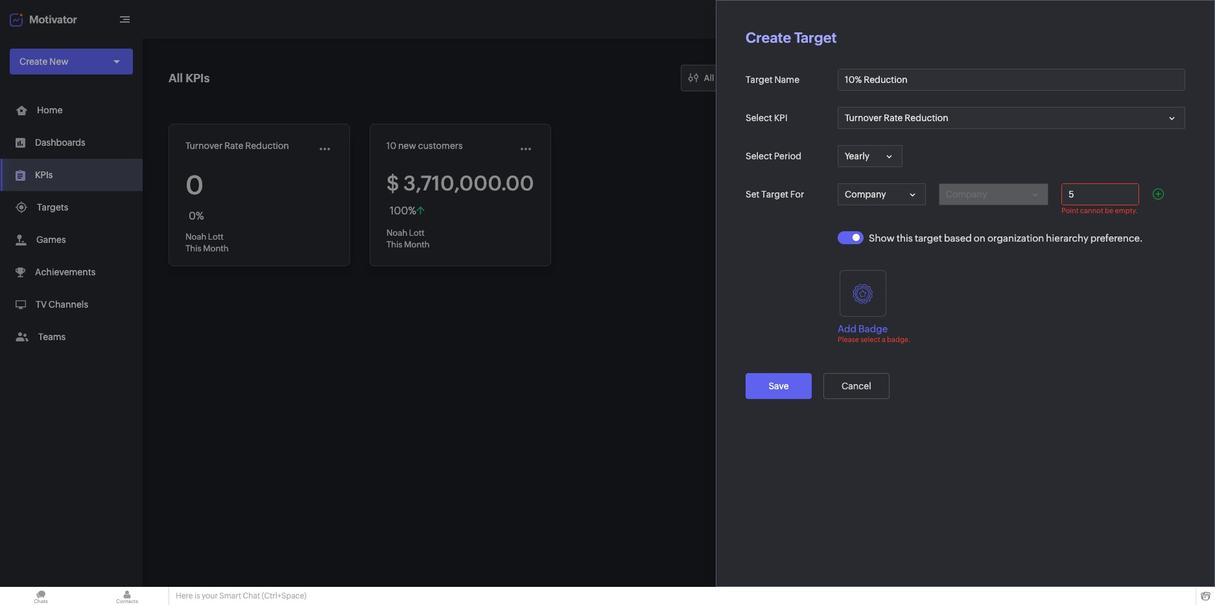 Task type: describe. For each thing, give the bounding box(es) containing it.
badge.
[[887, 336, 911, 344]]

0 horizontal spatial reduction
[[245, 141, 289, 151]]

on
[[974, 233, 986, 244]]

based
[[944, 233, 972, 244]]

list containing home
[[0, 94, 143, 353]]

all
[[169, 71, 183, 85]]

100%
[[390, 205, 416, 217]]

achievements
[[35, 267, 95, 278]]

your
[[202, 592, 218, 601]]

yearly
[[845, 151, 870, 161]]

Yearly field
[[838, 145, 903, 167]]

show this target based on organization hierarchy preference.
[[869, 233, 1143, 244]]

chat
[[243, 592, 260, 601]]

here
[[176, 592, 193, 601]]

all kpis
[[169, 71, 210, 85]]

set target for
[[746, 189, 804, 200]]

month for 0
[[203, 244, 229, 254]]

company for second company "field"
[[946, 189, 987, 200]]

this
[[897, 233, 913, 244]]

new
[[398, 141, 416, 151]]

company for first company "field" from the left
[[845, 189, 886, 200]]

cannot
[[1080, 207, 1104, 215]]

badge
[[859, 324, 888, 335]]

name
[[775, 75, 800, 85]]

kpis inside list
[[35, 170, 53, 180]]

show
[[869, 233, 895, 244]]

empty.
[[1115, 207, 1138, 215]]

hierarchy
[[1046, 233, 1089, 244]]

save
[[769, 381, 789, 392]]

teams
[[38, 332, 66, 342]]

create for create new
[[19, 56, 48, 67]]

1 horizontal spatial kpis
[[186, 71, 210, 85]]

dashboards
[[35, 137, 85, 148]]

Add Points text field
[[1062, 184, 1139, 205]]

home
[[37, 105, 63, 115]]

smart
[[219, 592, 241, 601]]

create for create target
[[746, 30, 791, 46]]

tv channels
[[36, 300, 88, 310]]

0%
[[189, 210, 204, 222]]

a
[[882, 336, 886, 344]]

cancel button
[[823, 374, 890, 399]]

select
[[861, 336, 880, 344]]

month for $ 3,710,000.00
[[404, 240, 430, 250]]

noah for 0
[[185, 232, 206, 242]]

organization
[[987, 233, 1044, 244]]

customers
[[418, 141, 463, 151]]

Turnover Rate Reduction field
[[838, 107, 1185, 129]]

noah lott this month for 0
[[185, 232, 229, 254]]

target name
[[746, 75, 800, 85]]

this for 0
[[185, 244, 201, 254]]

lott for 0
[[208, 232, 224, 242]]

target
[[915, 233, 942, 244]]

1 vertical spatial turnover
[[185, 141, 223, 151]]

10 new customers
[[386, 141, 463, 151]]

(ctrl+space)
[[262, 592, 307, 601]]

motivator
[[29, 13, 77, 26]]

add
[[838, 324, 857, 335]]

reduction inside field
[[905, 113, 949, 123]]

noah lott this month for $ 3,710,000.00
[[386, 228, 430, 250]]



Task type: locate. For each thing, give the bounding box(es) containing it.
1 horizontal spatial reduction
[[905, 113, 949, 123]]

noah
[[386, 228, 407, 238], [185, 232, 206, 242]]

0 vertical spatial create
[[746, 30, 791, 46]]

turnover rate reduction up the yearly field
[[845, 113, 949, 123]]

select for select period
[[746, 151, 772, 161]]

point cannot be empty.
[[1062, 207, 1138, 215]]

None text field
[[838, 69, 1185, 90]]

tv
[[36, 300, 47, 310]]

create
[[746, 30, 791, 46], [19, 56, 48, 67]]

please
[[838, 336, 859, 344]]

0 vertical spatial target
[[794, 30, 837, 46]]

period
[[774, 151, 801, 161]]

create left new
[[19, 56, 48, 67]]

0 horizontal spatial this
[[185, 244, 201, 254]]

0 vertical spatial kpis
[[186, 71, 210, 85]]

1 horizontal spatial noah lott this month
[[386, 228, 430, 250]]

target for set
[[761, 189, 789, 200]]

0 vertical spatial reduction
[[905, 113, 949, 123]]

lott
[[409, 228, 425, 238], [208, 232, 224, 242]]

1 horizontal spatial noah
[[386, 228, 407, 238]]

0 horizontal spatial rate
[[224, 141, 243, 151]]

2 vertical spatial target
[[761, 189, 789, 200]]

1 vertical spatial select
[[746, 151, 772, 161]]

company down the yearly field
[[845, 189, 886, 200]]

here is your smart chat (ctrl+space)
[[176, 592, 307, 601]]

1 vertical spatial turnover rate reduction
[[185, 141, 289, 151]]

noah down 0%
[[185, 232, 206, 242]]

for
[[790, 189, 804, 200]]

0 horizontal spatial month
[[203, 244, 229, 254]]

target left for
[[761, 189, 789, 200]]

be
[[1105, 207, 1114, 215]]

select
[[746, 113, 772, 123], [746, 151, 772, 161]]

select left kpi
[[746, 113, 772, 123]]

1 horizontal spatial turnover rate reduction
[[845, 113, 949, 123]]

$ 3,710,000.00
[[386, 172, 534, 195]]

1 select from the top
[[746, 113, 772, 123]]

rate
[[884, 113, 903, 123], [224, 141, 243, 151]]

1 horizontal spatial this
[[386, 240, 402, 250]]

turnover up yearly
[[845, 113, 882, 123]]

turnover rate reduction up 0
[[185, 141, 289, 151]]

save button
[[746, 374, 812, 399]]

0 horizontal spatial company field
[[838, 184, 926, 206]]

turnover up 0
[[185, 141, 223, 151]]

0 horizontal spatial company
[[845, 189, 886, 200]]

1 vertical spatial create
[[19, 56, 48, 67]]

1 horizontal spatial turnover
[[845, 113, 882, 123]]

kpi
[[774, 113, 788, 123]]

1 horizontal spatial company field
[[939, 184, 1049, 206]]

1 horizontal spatial month
[[404, 240, 430, 250]]

cancel
[[842, 381, 871, 392]]

point
[[1062, 207, 1079, 215]]

games
[[36, 235, 66, 245]]

month down 0%
[[203, 244, 229, 254]]

3,710,000.00
[[403, 172, 534, 195]]

0 vertical spatial select
[[746, 113, 772, 123]]

1 horizontal spatial lott
[[409, 228, 425, 238]]

target
[[794, 30, 837, 46], [746, 75, 773, 85], [761, 189, 789, 200]]

set
[[746, 189, 760, 200]]

1 company from the left
[[845, 189, 886, 200]]

select kpi
[[746, 113, 788, 123]]

0 horizontal spatial create
[[19, 56, 48, 67]]

2 company from the left
[[946, 189, 987, 200]]

company
[[845, 189, 886, 200], [946, 189, 987, 200]]

kpis right all
[[186, 71, 210, 85]]

2 select from the top
[[746, 151, 772, 161]]

Company field
[[838, 184, 926, 206], [939, 184, 1049, 206]]

create new
[[19, 56, 68, 67]]

this
[[386, 240, 402, 250], [185, 244, 201, 254]]

contacts image
[[86, 587, 168, 606]]

month down 100% in the top of the page
[[404, 240, 430, 250]]

target left the name
[[746, 75, 773, 85]]

noah lott this month
[[386, 228, 430, 250], [185, 232, 229, 254]]

select left period
[[746, 151, 772, 161]]

targets
[[37, 202, 68, 213]]

1 vertical spatial rate
[[224, 141, 243, 151]]

lott for $ 3,710,000.00
[[409, 228, 425, 238]]

noah lott this month down 0%
[[185, 232, 229, 254]]

10
[[386, 141, 396, 151]]

2 company field from the left
[[939, 184, 1049, 206]]

select for select kpi
[[746, 113, 772, 123]]

company field up show this target based on organization hierarchy preference.
[[939, 184, 1049, 206]]

0 horizontal spatial noah lott this month
[[185, 232, 229, 254]]

user image
[[1175, 9, 1196, 30]]

list
[[0, 94, 143, 353]]

new
[[49, 56, 68, 67]]

0 horizontal spatial lott
[[208, 232, 224, 242]]

create target
[[746, 30, 837, 46]]

this down 0%
[[185, 244, 201, 254]]

this for $ 3,710,000.00
[[386, 240, 402, 250]]

1 horizontal spatial company
[[946, 189, 987, 200]]

1 horizontal spatial create
[[746, 30, 791, 46]]

preference.
[[1091, 233, 1143, 244]]

turnover rate reduction
[[845, 113, 949, 123], [185, 141, 289, 151]]

0 horizontal spatial turnover rate reduction
[[185, 141, 289, 151]]

0
[[185, 171, 204, 200]]

create up "target name"
[[746, 30, 791, 46]]

noah for $ 3,710,000.00
[[386, 228, 407, 238]]

reduction
[[905, 113, 949, 123], [245, 141, 289, 151]]

add badge please select a badge.
[[838, 324, 911, 344]]

kpis up targets
[[35, 170, 53, 180]]

this down 100% in the top of the page
[[386, 240, 402, 250]]

0 vertical spatial turnover rate reduction
[[845, 113, 949, 123]]

noah down 100% in the top of the page
[[386, 228, 407, 238]]

is
[[194, 592, 200, 601]]

noah lott this month down 100% in the top of the page
[[386, 228, 430, 250]]

1 horizontal spatial rate
[[884, 113, 903, 123]]

$
[[386, 172, 399, 195]]

1 company field from the left
[[838, 184, 926, 206]]

chats image
[[0, 587, 82, 606]]

0 horizontal spatial turnover
[[185, 141, 223, 151]]

1 vertical spatial target
[[746, 75, 773, 85]]

kpis
[[186, 71, 210, 85], [35, 170, 53, 180]]

0 vertical spatial rate
[[884, 113, 903, 123]]

channels
[[48, 300, 88, 310]]

1 vertical spatial reduction
[[245, 141, 289, 151]]

0 horizontal spatial kpis
[[35, 170, 53, 180]]

turnover
[[845, 113, 882, 123], [185, 141, 223, 151]]

turnover rate reduction inside field
[[845, 113, 949, 123]]

company up based
[[946, 189, 987, 200]]

1 vertical spatial kpis
[[35, 170, 53, 180]]

target for create
[[794, 30, 837, 46]]

month
[[404, 240, 430, 250], [203, 244, 229, 254]]

select period
[[746, 151, 801, 161]]

company field down the yearly field
[[838, 184, 926, 206]]

0 vertical spatial turnover
[[845, 113, 882, 123]]

target up the name
[[794, 30, 837, 46]]

rate inside turnover rate reduction field
[[884, 113, 903, 123]]

turnover inside field
[[845, 113, 882, 123]]

0 horizontal spatial noah
[[185, 232, 206, 242]]



Task type: vqa. For each thing, say whether or not it's contained in the screenshot.
the leftmost HIERARCHY PREFERENCE
no



